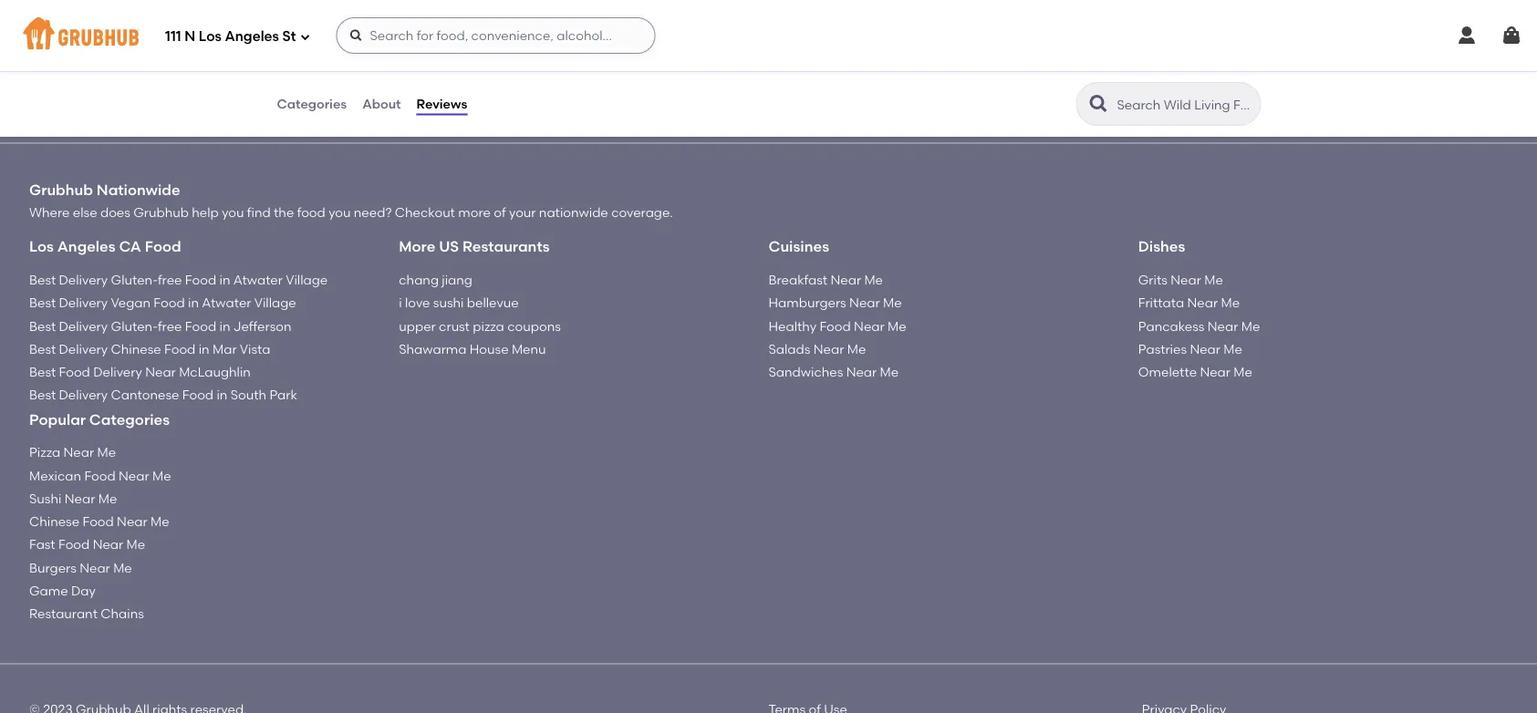 Task type: describe. For each thing, give the bounding box(es) containing it.
restaurant
[[29, 606, 98, 622]]

grits
[[1138, 272, 1167, 288]]

in left 'mar'
[[199, 341, 209, 357]]

best delivery gluten-free food in jefferson link
[[29, 318, 291, 334]]

2 svg image from the left
[[1501, 25, 1522, 47]]

sandwiches near me link
[[769, 364, 899, 380]]

upper
[[399, 318, 436, 334]]

food up the "best delivery vegan food in atwater village" link
[[185, 272, 216, 288]]

1 vertical spatial village
[[254, 295, 296, 311]]

search icon image
[[1088, 93, 1110, 115]]

jefferson
[[233, 318, 291, 334]]

house
[[470, 341, 509, 357]]

fast food near me link
[[29, 537, 145, 553]]

game day link
[[29, 583, 96, 599]]

breakfast
[[769, 272, 827, 288]]

of inside amazon prime deal bank of america
[[563, 24, 575, 40]]

in up the "best delivery vegan food in atwater village" link
[[219, 272, 230, 288]]

bank
[[529, 24, 560, 40]]

nationwide
[[97, 180, 180, 198]]

restaurant chains link
[[29, 606, 144, 622]]

cuisines
[[769, 238, 829, 256]]

frittata
[[1138, 295, 1184, 311]]

pizza near me mexican food near me sushi near me chinese food near me fast food near me burgers near me game day restaurant chains
[[29, 445, 171, 622]]

st
[[282, 28, 296, 45]]

cantonese
[[111, 387, 179, 403]]

does
[[100, 205, 130, 220]]

pastries
[[1138, 341, 1187, 357]]

3 best from the top
[[29, 318, 56, 334]]

food
[[297, 205, 325, 220]]

about button
[[361, 71, 402, 137]]

chinese inside pizza near me mexican food near me sushi near me chinese food near me fast food near me burgers near me game day restaurant chains
[[29, 514, 79, 529]]

los angeles ca food
[[29, 238, 181, 256]]

reviews
[[416, 96, 467, 112]]

i love sushi bellevue link
[[399, 295, 519, 311]]

near inside best delivery gluten-free food in atwater village best delivery vegan food in atwater village best delivery gluten-free food in jefferson best delivery chinese food in mar vista best food delivery near mclaughlin best delivery cantonese food in south park
[[145, 364, 176, 380]]

south
[[231, 387, 266, 403]]

deal
[[622, 1, 650, 17]]

hamburgers
[[769, 295, 846, 311]]

amazon
[[529, 1, 580, 17]]

0 vertical spatial village
[[286, 272, 328, 288]]

best food delivery near mclaughlin link
[[29, 364, 251, 380]]

best delivery cantonese food in south park link
[[29, 387, 297, 403]]

1 svg image from the left
[[1456, 25, 1478, 47]]

2 best from the top
[[29, 295, 56, 311]]

grits near me frittata near me pancakess near me pastries near me omelette near me
[[1138, 272, 1260, 380]]

breakfast near me link
[[769, 272, 883, 288]]

grubhub nationwide where else does grubhub help you find the food you need? checkout more of your nationwide coverage.
[[29, 180, 673, 220]]

mexican food near me link
[[29, 468, 171, 483]]

i
[[399, 295, 402, 311]]

about
[[362, 96, 401, 112]]

the
[[274, 205, 294, 220]]

6 best from the top
[[29, 387, 56, 403]]

0 horizontal spatial svg image
[[300, 31, 311, 42]]

frittata near me link
[[1138, 295, 1240, 311]]

categories inside categories button
[[277, 96, 347, 112]]

find
[[247, 205, 271, 220]]

chinese inside best delivery gluten-free food in atwater village best delivery vegan food in atwater village best delivery gluten-free food in jefferson best delivery chinese food in mar vista best food delivery near mclaughlin best delivery cantonese food in south park
[[111, 341, 161, 357]]

food inside breakfast near me hamburgers near me healthy food near me salads near me sandwiches near me
[[820, 318, 851, 334]]

ca
[[119, 238, 141, 256]]

burgers near me link
[[29, 560, 132, 576]]

vista
[[240, 341, 270, 357]]

burgers
[[29, 560, 76, 576]]

Search for food, convenience, alcohol... search field
[[336, 17, 655, 54]]

bank of america link
[[529, 24, 631, 40]]

food up 'mar'
[[185, 318, 216, 334]]

2 you from the left
[[329, 205, 351, 220]]

4 best from the top
[[29, 341, 56, 357]]

mclaughlin
[[179, 364, 251, 380]]

chains
[[101, 606, 144, 622]]

day
[[71, 583, 96, 599]]

your
[[509, 205, 536, 220]]

fast
[[29, 537, 55, 553]]

game
[[29, 583, 68, 599]]

angeles inside main navigation navigation
[[225, 28, 279, 45]]

delivery up best food delivery near mclaughlin link
[[59, 341, 108, 357]]

more
[[399, 238, 435, 256]]

delivery up popular categories at the left of page
[[59, 387, 108, 403]]

2 free from the top
[[158, 318, 182, 334]]

of inside grubhub nationwide where else does grubhub help you find the food you need? checkout more of your nationwide coverage.
[[494, 205, 506, 220]]

hamburgers near me link
[[769, 295, 902, 311]]

love
[[405, 295, 430, 311]]

prime
[[583, 1, 619, 17]]

food down mclaughlin
[[182, 387, 213, 403]]

sushi near me link
[[29, 491, 117, 506]]

reviews button
[[416, 71, 468, 137]]

n
[[184, 28, 195, 45]]

food up best delivery gluten-free food in jefferson link
[[154, 295, 185, 311]]

5 best from the top
[[29, 364, 56, 380]]

delivery up cantonese
[[93, 364, 142, 380]]

america
[[578, 24, 631, 40]]

help
[[192, 205, 219, 220]]

shawarma
[[399, 341, 467, 357]]

1 free from the top
[[158, 272, 182, 288]]

park
[[269, 387, 297, 403]]

pizza
[[29, 445, 60, 460]]

need?
[[354, 205, 392, 220]]



Task type: vqa. For each thing, say whether or not it's contained in the screenshot.
bottom THE LOS
yes



Task type: locate. For each thing, give the bounding box(es) containing it.
1 vertical spatial categories
[[89, 410, 170, 428]]

los right n
[[199, 28, 222, 45]]

free
[[158, 272, 182, 288], [158, 318, 182, 334]]

0 vertical spatial atwater
[[233, 272, 283, 288]]

grubhub
[[29, 180, 93, 198], [133, 205, 189, 220]]

1 horizontal spatial svg image
[[349, 28, 363, 43]]

1 horizontal spatial chinese
[[111, 341, 161, 357]]

svg image
[[1456, 25, 1478, 47], [1501, 25, 1522, 47]]

categories down cantonese
[[89, 410, 170, 428]]

0 vertical spatial free
[[158, 272, 182, 288]]

omelette near me link
[[1138, 364, 1252, 380]]

111
[[165, 28, 181, 45]]

1 vertical spatial grubhub
[[133, 205, 189, 220]]

salads near me link
[[769, 341, 866, 357]]

checkout
[[395, 205, 455, 220]]

me
[[864, 272, 883, 288], [1204, 272, 1223, 288], [883, 295, 902, 311], [1221, 295, 1240, 311], [888, 318, 906, 334], [1241, 318, 1260, 334], [847, 341, 866, 357], [1224, 341, 1242, 357], [880, 364, 899, 380], [1234, 364, 1252, 380], [97, 445, 116, 460], [152, 468, 171, 483], [98, 491, 117, 506], [151, 514, 169, 529], [126, 537, 145, 553], [113, 560, 132, 576]]

0 horizontal spatial of
[[494, 205, 506, 220]]

0 horizontal spatial svg image
[[1456, 25, 1478, 47]]

1 horizontal spatial of
[[563, 24, 575, 40]]

1 vertical spatial of
[[494, 205, 506, 220]]

gluten- up vegan
[[111, 272, 158, 288]]

svg image
[[349, 28, 363, 43], [300, 31, 311, 42]]

of right bank
[[563, 24, 575, 40]]

pancakess near me link
[[1138, 318, 1260, 334]]

grubhub up where
[[29, 180, 93, 198]]

in down best delivery gluten-free food in atwater village link
[[188, 295, 199, 311]]

amazon prime deal bank of america
[[529, 1, 650, 40]]

1 horizontal spatial you
[[329, 205, 351, 220]]

1 best from the top
[[29, 272, 56, 288]]

you right food
[[329, 205, 351, 220]]

Search Wild Living Foods search field
[[1115, 96, 1255, 113]]

food up sushi near me link
[[84, 468, 116, 483]]

1 vertical spatial angeles
[[57, 238, 115, 256]]

1 vertical spatial free
[[158, 318, 182, 334]]

crust
[[439, 318, 470, 334]]

healthy
[[769, 318, 817, 334]]

sushi
[[29, 491, 61, 506]]

1 you from the left
[[222, 205, 244, 220]]

best delivery gluten-free food in atwater village link
[[29, 272, 328, 288]]

1 horizontal spatial los
[[199, 28, 222, 45]]

categories left about
[[277, 96, 347, 112]]

0 horizontal spatial angeles
[[57, 238, 115, 256]]

us
[[439, 238, 459, 256]]

food up "burgers near me" link
[[58, 537, 90, 553]]

food up popular
[[59, 364, 90, 380]]

0 horizontal spatial you
[[222, 205, 244, 220]]

los down where
[[29, 238, 54, 256]]

amazon prime deal link
[[529, 1, 650, 17]]

pastries near me link
[[1138, 341, 1242, 357]]

dishes
[[1138, 238, 1185, 256]]

you
[[222, 205, 244, 220], [329, 205, 351, 220]]

food down hamburgers near me link
[[820, 318, 851, 334]]

0 vertical spatial gluten-
[[111, 272, 158, 288]]

near
[[830, 272, 861, 288], [1171, 272, 1201, 288], [849, 295, 880, 311], [1187, 295, 1218, 311], [854, 318, 885, 334], [1208, 318, 1238, 334], [813, 341, 844, 357], [1190, 341, 1221, 357], [145, 364, 176, 380], [846, 364, 877, 380], [1200, 364, 1231, 380], [63, 445, 94, 460], [119, 468, 149, 483], [65, 491, 95, 506], [117, 514, 148, 529], [93, 537, 123, 553], [80, 560, 110, 576]]

menu
[[512, 341, 546, 357]]

gluten-
[[111, 272, 158, 288], [111, 318, 158, 334]]

best delivery vegan food in atwater village link
[[29, 295, 296, 311]]

omelette
[[1138, 364, 1197, 380]]

gluten- down vegan
[[111, 318, 158, 334]]

111 n los angeles st
[[165, 28, 296, 45]]

pizza
[[473, 318, 504, 334]]

coupons
[[507, 318, 561, 334]]

1 vertical spatial atwater
[[202, 295, 251, 311]]

0 horizontal spatial categories
[[89, 410, 170, 428]]

healthy food near me link
[[769, 318, 906, 334]]

0 horizontal spatial los
[[29, 238, 54, 256]]

best delivery chinese food in mar vista link
[[29, 341, 270, 357]]

nationwide
[[539, 205, 608, 220]]

food up fast food near me link
[[83, 514, 114, 529]]

chang jiang i love sushi bellevue upper crust pizza coupons shawarma house menu
[[399, 272, 561, 357]]

1 vertical spatial chinese
[[29, 514, 79, 529]]

in up 'mar'
[[219, 318, 230, 334]]

angeles down else
[[57, 238, 115, 256]]

best delivery gluten-free food in atwater village best delivery vegan food in atwater village best delivery gluten-free food in jefferson best delivery chinese food in mar vista best food delivery near mclaughlin best delivery cantonese food in south park
[[29, 272, 328, 403]]

grits near me link
[[1138, 272, 1223, 288]]

1 vertical spatial gluten-
[[111, 318, 158, 334]]

categories button
[[276, 71, 348, 137]]

0 vertical spatial grubhub
[[29, 180, 93, 198]]

1 horizontal spatial grubhub
[[133, 205, 189, 220]]

0 vertical spatial categories
[[277, 96, 347, 112]]

mar
[[213, 341, 237, 357]]

2 gluten- from the top
[[111, 318, 158, 334]]

delivery
[[59, 272, 108, 288], [59, 295, 108, 311], [59, 318, 108, 334], [59, 341, 108, 357], [93, 364, 142, 380], [59, 387, 108, 403]]

1 horizontal spatial svg image
[[1501, 25, 1522, 47]]

0 vertical spatial chinese
[[111, 341, 161, 357]]

free up the "best delivery vegan food in atwater village" link
[[158, 272, 182, 288]]

you left find
[[222, 205, 244, 220]]

free down the "best delivery vegan food in atwater village" link
[[158, 318, 182, 334]]

grubhub down nationwide
[[133, 205, 189, 220]]

breakfast near me hamburgers near me healthy food near me salads near me sandwiches near me
[[769, 272, 906, 380]]

chinese food near me link
[[29, 514, 169, 529]]

0 vertical spatial angeles
[[225, 28, 279, 45]]

1 vertical spatial los
[[29, 238, 54, 256]]

else
[[73, 205, 97, 220]]

1 horizontal spatial categories
[[277, 96, 347, 112]]

shawarma house menu link
[[399, 341, 546, 357]]

food right ca
[[145, 238, 181, 256]]

food down best delivery gluten-free food in jefferson link
[[164, 341, 196, 357]]

vegan
[[111, 295, 151, 311]]

popular categories
[[29, 410, 170, 428]]

of
[[563, 24, 575, 40], [494, 205, 506, 220]]

main navigation navigation
[[0, 0, 1537, 71]]

bellevue
[[467, 295, 519, 311]]

in down mclaughlin
[[217, 387, 227, 403]]

sandwiches
[[769, 364, 843, 380]]

best
[[29, 272, 56, 288], [29, 295, 56, 311], [29, 318, 56, 334], [29, 341, 56, 357], [29, 364, 56, 380], [29, 387, 56, 403]]

categories
[[277, 96, 347, 112], [89, 410, 170, 428]]

mexican
[[29, 468, 81, 483]]

chinese up best food delivery near mclaughlin link
[[111, 341, 161, 357]]

chinese down sushi
[[29, 514, 79, 529]]

salads
[[769, 341, 810, 357]]

restaurants
[[462, 238, 550, 256]]

jiang
[[442, 272, 472, 288]]

delivery down the "los angeles ca food"
[[59, 272, 108, 288]]

los inside main navigation navigation
[[199, 28, 222, 45]]

angeles
[[225, 28, 279, 45], [57, 238, 115, 256]]

more us restaurants
[[399, 238, 550, 256]]

popular
[[29, 410, 86, 428]]

delivery up best delivery chinese food in mar vista link
[[59, 318, 108, 334]]

1 gluten- from the top
[[111, 272, 158, 288]]

upper crust pizza coupons link
[[399, 318, 561, 334]]

sushi
[[433, 295, 464, 311]]

pizza near me link
[[29, 445, 116, 460]]

chang
[[399, 272, 439, 288]]

0 horizontal spatial chinese
[[29, 514, 79, 529]]

0 vertical spatial of
[[563, 24, 575, 40]]

1 horizontal spatial angeles
[[225, 28, 279, 45]]

angeles left st
[[225, 28, 279, 45]]

chang jiang link
[[399, 272, 472, 288]]

0 horizontal spatial grubhub
[[29, 180, 93, 198]]

delivery left vegan
[[59, 295, 108, 311]]

coverage.
[[611, 205, 673, 220]]

of left the your
[[494, 205, 506, 220]]

0 vertical spatial los
[[199, 28, 222, 45]]

los
[[199, 28, 222, 45], [29, 238, 54, 256]]



